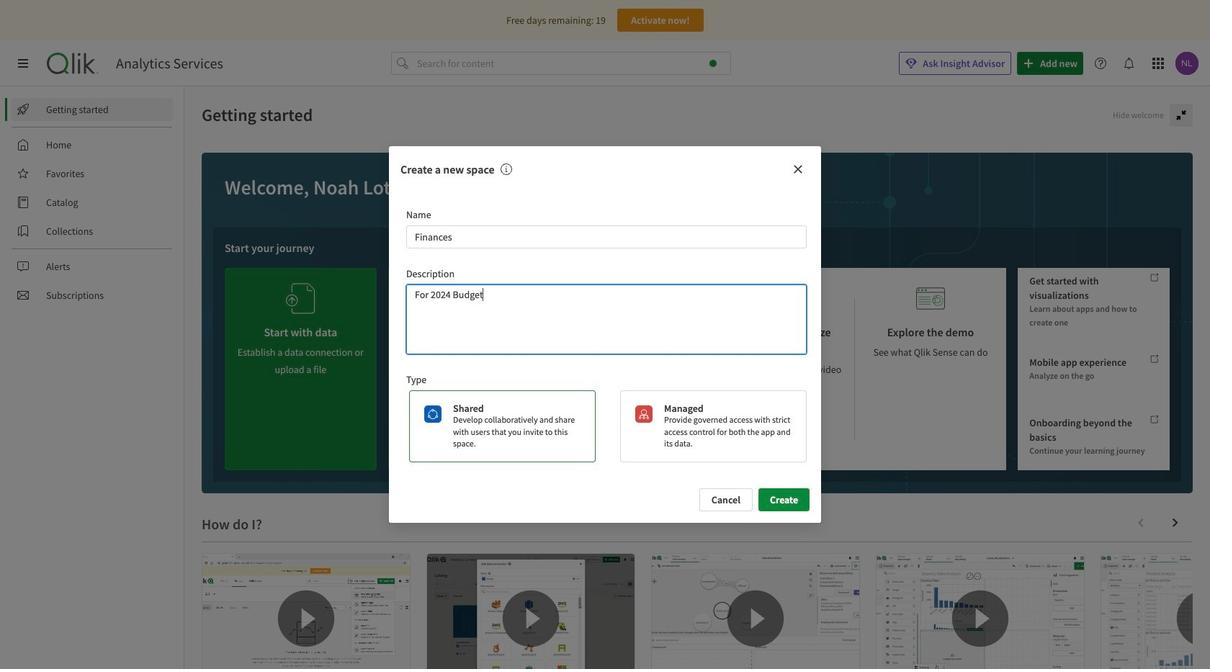 Task type: describe. For each thing, give the bounding box(es) containing it.
analytics services element
[[116, 55, 223, 72]]

explore the demo image
[[917, 280, 945, 318]]

how do i load data into an app? image
[[427, 554, 635, 669]]

home badge image
[[710, 60, 717, 67]]

invite users image
[[450, 274, 478, 312]]

hide welcome image
[[1176, 110, 1188, 121]]



Task type: locate. For each thing, give the bounding box(es) containing it.
how do i define data associations? image
[[652, 554, 860, 669]]

close image
[[793, 163, 804, 175]]

dialog
[[389, 146, 821, 523]]

None text field
[[406, 225, 807, 248]]

navigation pane element
[[0, 92, 184, 313]]

option group
[[404, 390, 807, 463]]

main content
[[184, 86, 1211, 669]]

analyze sample data image
[[613, 280, 642, 318]]

close sidebar menu image
[[17, 58, 29, 69]]

None text field
[[406, 284, 807, 354]]

how do i create an app? image
[[202, 554, 410, 669]]

how do i create a visualization? image
[[877, 554, 1084, 669]]

learn how to analyze data image
[[765, 280, 794, 318]]



